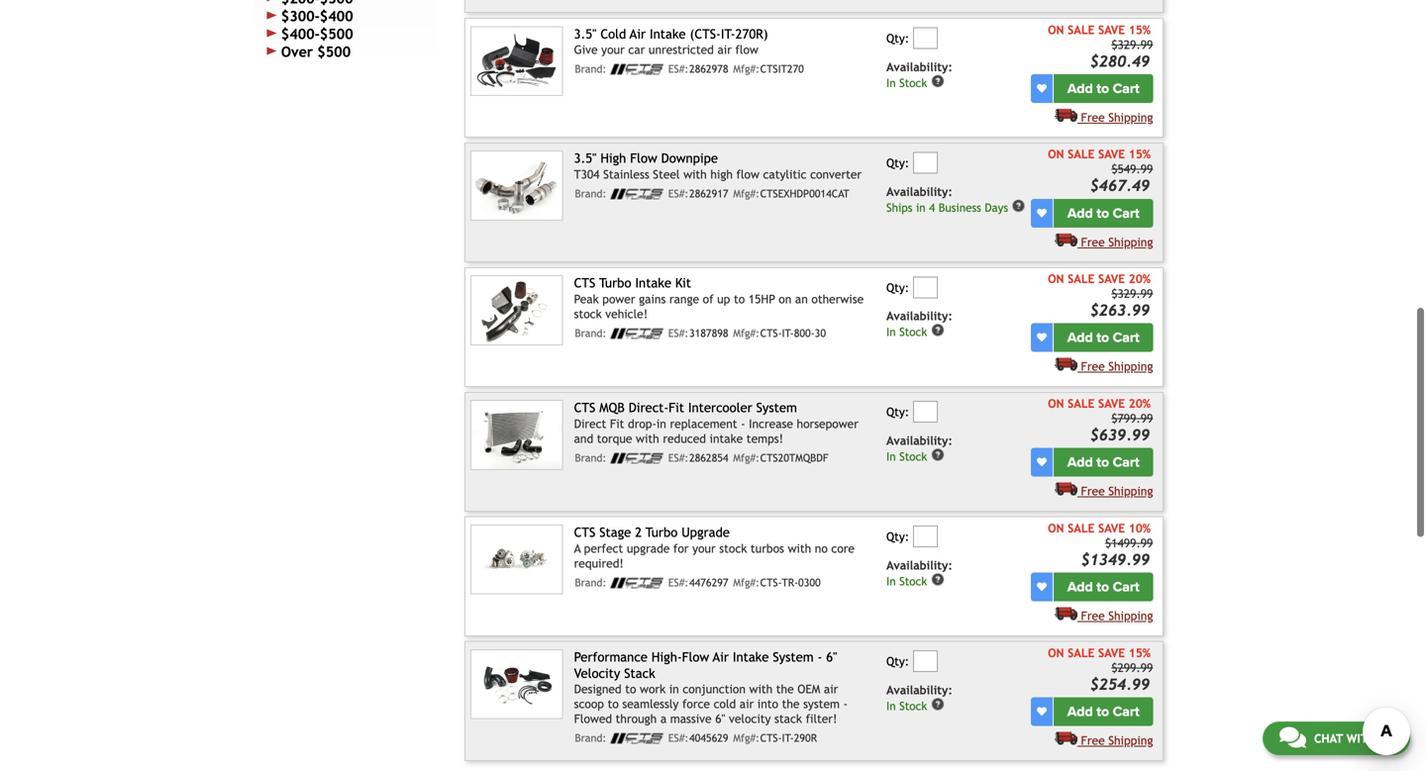 Task type: locate. For each thing, give the bounding box(es) containing it.
3.5" inside 3.5" high flow downpipe t304 stainless steel with high flow catylitic converter
[[574, 151, 597, 166]]

add down $1349.99
[[1067, 579, 1093, 596]]

to down $639.99
[[1097, 454, 1109, 471]]

2 free shipping image from the top
[[1055, 731, 1077, 745]]

to
[[1097, 80, 1109, 97], [1097, 205, 1109, 222], [734, 292, 745, 306], [1097, 330, 1109, 346], [1097, 454, 1109, 471], [1097, 579, 1109, 596], [625, 682, 636, 696], [608, 697, 619, 711], [1097, 704, 1109, 720]]

it- for $254.99
[[782, 733, 794, 745]]

free shipping image
[[1055, 357, 1077, 371], [1055, 731, 1077, 745]]

upgrade
[[627, 542, 670, 555]]

cts inside the cts turbo intake kit peak power gains range of up to 15hp on an otherwise stock vehicle!
[[574, 275, 596, 291]]

shipping for $263.99
[[1108, 360, 1153, 374]]

shipping
[[1108, 110, 1153, 124], [1108, 235, 1153, 249], [1108, 360, 1153, 374], [1108, 484, 1153, 498], [1108, 609, 1153, 623], [1108, 734, 1153, 748]]

in right work
[[669, 682, 679, 696]]

0 vertical spatial free shipping image
[[1055, 357, 1077, 371]]

mfg#: for $467.49
[[733, 188, 760, 200]]

add to cart button for $1349.99
[[1054, 573, 1153, 602]]

on inside on sale save 10% $1499.99 $1349.99
[[1048, 521, 1064, 535]]

add to cart for $467.49
[[1067, 205, 1140, 222]]

None text field
[[913, 277, 938, 298], [913, 401, 938, 423], [913, 526, 938, 548], [913, 651, 938, 673], [913, 277, 938, 298], [913, 401, 938, 423], [913, 526, 938, 548], [913, 651, 938, 673]]

cart down $1349.99
[[1113, 579, 1140, 596]]

sale up $280.49
[[1068, 23, 1095, 36]]

brand: for $1349.99
[[575, 577, 606, 589]]

question sign image for $254.99
[[931, 698, 945, 712]]

es#: for $280.49
[[668, 63, 689, 75]]

2 vertical spatial in
[[669, 682, 679, 696]]

6 sale from the top
[[1068, 646, 1095, 660]]

cts- for $1349.99
[[760, 577, 782, 589]]

brand: down give
[[575, 63, 606, 75]]

free shipping down $467.49
[[1081, 235, 1153, 249]]

stock for $254.99
[[899, 700, 927, 713]]

1 on from the top
[[1048, 23, 1064, 36]]

cts - corporate logo image down vehicle!
[[610, 328, 664, 339]]

business
[[939, 201, 981, 214]]

5 stock from the top
[[899, 700, 927, 713]]

0 vertical spatial flow
[[735, 43, 758, 57]]

velocity
[[574, 666, 620, 681]]

0 vertical spatial $329.99
[[1111, 37, 1153, 51]]

es#3187898 - cts-it-800-30 - cts turbo intake kit  - peak power gains range of up to 15hp on an otherwise stock vehicle! - cts - bmw image
[[470, 275, 563, 346]]

$329.99 up $263.99
[[1111, 287, 1153, 301]]

$329.99 up $280.49
[[1111, 37, 1153, 51]]

2 free shipping from the top
[[1081, 235, 1153, 249]]

3 question sign image from the top
[[931, 448, 945, 462]]

availability: in stock for $1349.99
[[886, 559, 953, 588]]

1 add from the top
[[1067, 80, 1093, 97]]

flow for $254.99
[[682, 650, 709, 665]]

1 vertical spatial turbo
[[646, 525, 678, 540]]

sale for $639.99
[[1068, 397, 1095, 411]]

15% inside on sale save 15% $549.99 $467.49
[[1129, 147, 1151, 161]]

5 free from the top
[[1081, 609, 1105, 623]]

add to cart down $467.49
[[1067, 205, 1140, 222]]

flow inside 3.5" cold air intake (cts-it-270r) give your car unrestricted air flow
[[735, 43, 758, 57]]

mfg#: left ctsit270
[[733, 63, 760, 75]]

cts stage 2 turbo upgrade a perfect upgrade for your stock turbos with no core required!
[[574, 525, 855, 570]]

save inside on sale save 10% $1499.99 $1349.99
[[1098, 521, 1125, 535]]

cart down $280.49
[[1113, 80, 1140, 97]]

3 add to cart button from the top
[[1054, 324, 1153, 352]]

0 horizontal spatial in
[[656, 417, 666, 431]]

downpipe
[[661, 151, 718, 166]]

es#: down massive
[[668, 733, 689, 745]]

2 save from the top
[[1098, 147, 1125, 161]]

to for $639.99
[[1097, 454, 1109, 471]]

es#: for $263.99
[[668, 327, 689, 340]]

shipping up the '10%' on the right of the page
[[1108, 484, 1153, 498]]

3.5" up give
[[574, 26, 597, 41]]

fit up replacement at bottom
[[669, 400, 684, 416]]

1 vertical spatial cts
[[574, 400, 596, 416]]

save inside on sale save 15% $329.99 $280.49
[[1098, 23, 1125, 36]]

sale inside on sale save 20% $329.99 $263.99
[[1068, 272, 1095, 286]]

mfg#: for $254.99
[[733, 733, 760, 745]]

intake
[[710, 432, 743, 446]]

4 free shipping from the top
[[1081, 484, 1153, 498]]

system inside cts mqb direct-fit intercooler system direct fit drop-in replacement - increase horsepower and torque with reduced intake temps!
[[756, 400, 797, 416]]

5 in from the top
[[886, 700, 896, 713]]

2 20% from the top
[[1129, 397, 1151, 411]]

in for $254.99
[[886, 700, 896, 713]]

stock for $263.99
[[899, 326, 927, 339]]

2 es#: from the top
[[668, 188, 689, 200]]

1 horizontal spatial question sign image
[[1012, 199, 1026, 213]]

your
[[601, 43, 625, 57], [692, 542, 716, 555]]

1 vertical spatial $329.99
[[1111, 287, 1153, 301]]

to for $263.99
[[1097, 330, 1109, 346]]

flow for $467.49
[[630, 151, 657, 166]]

turbo inside the cts turbo intake kit peak power gains range of up to 15hp on an otherwise stock vehicle!
[[599, 275, 631, 291]]

cts up peak
[[574, 275, 596, 291]]

0 vertical spatial 3.5"
[[574, 26, 597, 41]]

6 on from the top
[[1048, 646, 1064, 660]]

4 add to cart from the top
[[1067, 454, 1140, 471]]

the
[[776, 682, 794, 696], [782, 697, 800, 711]]

intake up 'gains'
[[635, 275, 671, 291]]

turbo
[[599, 275, 631, 291], [646, 525, 678, 540]]

1 vertical spatial 15%
[[1129, 147, 1151, 161]]

it- up "es#: 2862978 mfg#: ctsit270"
[[721, 26, 735, 41]]

2 vertical spatial cts-
[[760, 733, 782, 745]]

system up increase
[[756, 400, 797, 416]]

0 horizontal spatial question sign image
[[931, 573, 945, 587]]

cts - corporate logo image
[[610, 64, 664, 75], [610, 189, 664, 200], [610, 328, 664, 339], [610, 453, 664, 464], [610, 578, 664, 589], [610, 733, 664, 744]]

stainless
[[603, 167, 649, 181]]

es#4045629 - cts-it-290r - performance high-flow air intake system - 6" velocity stack  - designed to work in conjunction with the oem air scoop to seamlessly force cold air into the system - flowed through a massive 6" velocity stack filter! - cts - audi image
[[470, 650, 563, 720]]

20% for $639.99
[[1129, 397, 1151, 411]]

5 es#: from the top
[[668, 577, 689, 589]]

it- left the 30
[[782, 327, 794, 340]]

turbo inside cts stage 2 turbo upgrade a perfect upgrade for your stock turbos with no core required!
[[646, 525, 678, 540]]

sale up $639.99
[[1068, 397, 1095, 411]]

es#: 3187898 mfg#: cts-it-800-30
[[668, 327, 826, 340]]

es#: for $254.99
[[668, 733, 689, 745]]

add to cart down the $254.99
[[1067, 704, 1140, 720]]

5 cart from the top
[[1113, 579, 1140, 596]]

add to wish list image for $467.49
[[1037, 208, 1047, 218]]

air
[[630, 26, 646, 41], [713, 650, 729, 665]]

cart down $639.99
[[1113, 454, 1140, 471]]

intake inside 3.5" cold air intake (cts-it-270r) give your car unrestricted air flow
[[650, 26, 686, 41]]

on sale save 20% $329.99 $263.99
[[1048, 272, 1153, 320]]

5 shipping from the top
[[1108, 609, 1153, 623]]

brand: for $254.99
[[575, 733, 606, 745]]

save inside on sale save 20% $799.99 $639.99
[[1098, 397, 1125, 411]]

5 sale from the top
[[1068, 521, 1095, 535]]

0 vertical spatial 6"
[[826, 650, 837, 665]]

of
[[703, 292, 714, 306]]

3 cts from the top
[[574, 525, 596, 540]]

1 stock from the top
[[899, 76, 927, 90]]

required!
[[574, 556, 624, 570]]

cart down $467.49
[[1113, 205, 1140, 222]]

3.5" high flow downpipe link
[[574, 151, 718, 166]]

0 vertical spatial air
[[717, 43, 732, 57]]

to down $467.49
[[1097, 205, 1109, 222]]

sale up $467.49
[[1068, 147, 1095, 161]]

stock for $280.49
[[899, 76, 927, 90]]

cts- for $254.99
[[760, 733, 782, 745]]

1 vertical spatial stock
[[719, 542, 747, 555]]

brand: down peak
[[575, 327, 606, 340]]

sale inside on sale save 10% $1499.99 $1349.99
[[1068, 521, 1095, 535]]

4 availability: in stock from the top
[[886, 559, 953, 588]]

performance
[[574, 650, 648, 665]]

mfg#: right '4476297'
[[733, 577, 760, 589]]

sale for $1349.99
[[1068, 521, 1095, 535]]

3.5" for $280.49
[[574, 26, 597, 41]]

flow up es#: 2862917 mfg#: ctsexhdp0014cat
[[736, 167, 759, 181]]

2 add to cart from the top
[[1067, 205, 1140, 222]]

es#: down "unrestricted"
[[668, 63, 689, 75]]

cts - corporate logo image for $263.99
[[610, 328, 664, 339]]

1 vertical spatial $500
[[317, 44, 351, 60]]

4 shipping from the top
[[1108, 484, 1153, 498]]

20% inside on sale save 20% $329.99 $263.99
[[1129, 272, 1151, 286]]

es#2862978 - ctsit270 - 3.5" cold air intake (cts-it-270r) - give your car unrestricted air flow - cts - audi volkswagen image
[[470, 26, 563, 96]]

1 horizontal spatial air
[[713, 650, 729, 665]]

it- down stack
[[782, 733, 794, 745]]

to for $254.99
[[1097, 704, 1109, 720]]

0 horizontal spatial fit
[[610, 417, 624, 431]]

save for $639.99
[[1098, 397, 1125, 411]]

1 free from the top
[[1081, 110, 1105, 124]]

in for $263.99
[[886, 326, 896, 339]]

6 free from the top
[[1081, 734, 1105, 748]]

1 mfg#: from the top
[[733, 63, 760, 75]]

peak
[[574, 292, 599, 306]]

save inside on sale save 15% $299.99 $254.99
[[1098, 646, 1125, 660]]

1 horizontal spatial 6"
[[826, 650, 837, 665]]

cts - corporate logo image down 'through'
[[610, 733, 664, 744]]

save up $299.99
[[1098, 646, 1125, 660]]

cts - corporate logo image down the stainless at left
[[610, 189, 664, 200]]

20% inside on sale save 20% $799.99 $639.99
[[1129, 397, 1151, 411]]

2 15% from the top
[[1129, 147, 1151, 161]]

add to cart down $280.49
[[1067, 80, 1140, 97]]

system for intercooler
[[756, 400, 797, 416]]

0 vertical spatial your
[[601, 43, 625, 57]]

cts - corporate logo image for $1349.99
[[610, 578, 664, 589]]

fit
[[669, 400, 684, 416], [610, 417, 624, 431]]

in inside cts mqb direct-fit intercooler system direct fit drop-in replacement - increase horsepower and torque with reduced intake temps!
[[656, 417, 666, 431]]

15% for $254.99
[[1129, 646, 1151, 660]]

1 add to wish list image from the top
[[1037, 208, 1047, 218]]

shipping for $1349.99
[[1108, 609, 1153, 623]]

1 vertical spatial 3.5"
[[574, 151, 597, 166]]

0 vertical spatial system
[[756, 400, 797, 416]]

add for $639.99
[[1067, 454, 1093, 471]]

free shipping for $263.99
[[1081, 360, 1153, 374]]

0 horizontal spatial air
[[717, 43, 732, 57]]

save for $263.99
[[1098, 272, 1125, 286]]

sale up $263.99
[[1068, 272, 1095, 286]]

4 sale from the top
[[1068, 397, 1095, 411]]

2862854
[[689, 452, 728, 464]]

a
[[574, 542, 581, 555]]

15% inside on sale save 15% $329.99 $280.49
[[1129, 23, 1151, 36]]

cts inside cts stage 2 turbo upgrade a perfect upgrade for your stock turbos with no core required!
[[574, 525, 596, 540]]

0 vertical spatial cts
[[574, 275, 596, 291]]

shipping up the "$549.99" in the top of the page
[[1108, 110, 1153, 124]]

20% up $263.99
[[1129, 272, 1151, 286]]

0 horizontal spatial flow
[[630, 151, 657, 166]]

4 add from the top
[[1067, 454, 1093, 471]]

3 free shipping from the top
[[1081, 360, 1153, 374]]

free shipping up the '10%' on the right of the page
[[1081, 484, 1153, 498]]

5 add to wish list image from the top
[[1037, 707, 1047, 717]]

free shipping image down on sale save 15% $299.99 $254.99
[[1055, 731, 1077, 745]]

free for $639.99
[[1081, 484, 1105, 498]]

5 mfg#: from the top
[[733, 577, 760, 589]]

15% up the "$549.99" in the top of the page
[[1129, 147, 1151, 161]]

free shipping image up on sale save 10% $1499.99 $1349.99
[[1055, 482, 1077, 496]]

free shipping image up on sale save 20% $329.99 $263.99
[[1055, 233, 1077, 246]]

2
[[635, 525, 642, 540]]

cts up a
[[574, 525, 596, 540]]

0 vertical spatial fit
[[669, 400, 684, 416]]

3 availability: in stock from the top
[[886, 434, 953, 464]]

cts
[[574, 275, 596, 291], [574, 400, 596, 416], [574, 525, 596, 540]]

kit
[[675, 275, 691, 291]]

add down on sale save 20% $329.99 $263.99
[[1067, 330, 1093, 346]]

4 add to cart button from the top
[[1054, 448, 1153, 477]]

6 add from the top
[[1067, 704, 1093, 720]]

free for $467.49
[[1081, 235, 1105, 249]]

$280.49
[[1090, 52, 1150, 70]]

add down on sale save 20% $799.99 $639.99
[[1067, 454, 1093, 471]]

to down $1349.99
[[1097, 579, 1109, 596]]

sale up the $254.99
[[1068, 646, 1095, 660]]

4 save from the top
[[1098, 397, 1125, 411]]

availability: in stock for $639.99
[[886, 434, 953, 464]]

add to wish list image
[[1037, 208, 1047, 218], [1037, 333, 1047, 343], [1037, 458, 1047, 468], [1037, 582, 1047, 592], [1037, 707, 1047, 717]]

0 vertical spatial turbo
[[599, 275, 631, 291]]

0 vertical spatial 20%
[[1129, 272, 1151, 286]]

2 vertical spatial cts
[[574, 525, 596, 540]]

stock down peak
[[574, 307, 602, 321]]

None text field
[[913, 27, 938, 49], [913, 152, 938, 174], [913, 27, 938, 49], [913, 152, 938, 174]]

shipping for $280.49
[[1108, 110, 1153, 124]]

10%
[[1129, 521, 1151, 535]]

stock for $639.99
[[899, 450, 927, 464]]

stack
[[774, 712, 802, 726]]

0 vertical spatial it-
[[721, 26, 735, 41]]

mfg#: for $1349.99
[[733, 577, 760, 589]]

question sign image for $280.49
[[931, 74, 945, 88]]

on inside on sale save 20% $329.99 $263.99
[[1048, 272, 1064, 286]]

save up $280.49
[[1098, 23, 1125, 36]]

sale inside on sale save 15% $299.99 $254.99
[[1068, 646, 1095, 660]]

save inside on sale save 15% $549.99 $467.49
[[1098, 147, 1125, 161]]

4 free from the top
[[1081, 484, 1105, 498]]

0 vertical spatial flow
[[630, 151, 657, 166]]

1 vertical spatial in
[[656, 417, 666, 431]]

0 vertical spatial in
[[916, 201, 926, 214]]

0 horizontal spatial stock
[[574, 307, 602, 321]]

2 add to cart button from the top
[[1054, 199, 1153, 228]]

5 availability: in stock from the top
[[886, 683, 953, 713]]

1 vertical spatial question sign image
[[931, 573, 945, 587]]

save up the "$549.99" in the top of the page
[[1098, 147, 1125, 161]]

$329.99 inside on sale save 15% $329.99 $280.49
[[1111, 37, 1153, 51]]

1 cts - corporate logo image from the top
[[610, 64, 664, 75]]

1 cts- from the top
[[760, 327, 782, 340]]

question sign image for $639.99
[[931, 448, 945, 462]]

system inside performance high-flow air intake system - 6" velocity stack designed to work in conjunction with the oem air scoop to seamlessly force cold air into the system - flowed through a massive 6" velocity stack filter!
[[773, 650, 814, 665]]

15% up $299.99
[[1129, 646, 1151, 660]]

1 horizontal spatial turbo
[[646, 525, 678, 540]]

1 vertical spatial your
[[692, 542, 716, 555]]

1 vertical spatial flow
[[736, 167, 759, 181]]

availability: for $280.49
[[886, 60, 953, 74]]

cart down the $254.99
[[1113, 704, 1140, 720]]

cts- left 800-
[[760, 327, 782, 340]]

to inside the cts turbo intake kit peak power gains range of up to 15hp on an otherwise stock vehicle!
[[734, 292, 745, 306]]

cart for $254.99
[[1113, 704, 1140, 720]]

performance high-flow air intake system - 6" velocity stack designed to work in conjunction with the oem air scoop to seamlessly force cold air into the system - flowed through a massive 6" velocity stack filter!
[[574, 650, 848, 726]]

intake inside the cts turbo intake kit peak power gains range of up to 15hp on an otherwise stock vehicle!
[[635, 275, 671, 291]]

a
[[660, 712, 667, 726]]

1 shipping from the top
[[1108, 110, 1153, 124]]

availability: inside the availability: ships in 4 business days
[[886, 184, 953, 198]]

4 question sign image from the top
[[931, 698, 945, 712]]

3 cart from the top
[[1113, 330, 1140, 346]]

5 availability: from the top
[[886, 559, 953, 572]]

1 vertical spatial cts-
[[760, 577, 782, 589]]

$400
[[320, 8, 353, 24]]

2 vertical spatial -
[[843, 697, 848, 711]]

2 add to wish list image from the top
[[1037, 333, 1047, 343]]

stock
[[574, 307, 602, 321], [719, 542, 747, 555]]

range
[[669, 292, 699, 306]]

2 horizontal spatial in
[[916, 201, 926, 214]]

$329.99 inside on sale save 20% $329.99 $263.99
[[1111, 287, 1153, 301]]

to down the $254.99
[[1097, 704, 1109, 720]]

in left 4
[[916, 201, 926, 214]]

cart for $1349.99
[[1113, 579, 1140, 596]]

on
[[779, 292, 792, 306]]

3 brand: from the top
[[575, 327, 606, 340]]

question sign image
[[1012, 199, 1026, 213], [931, 573, 945, 587]]

1 vertical spatial air
[[824, 682, 838, 696]]

ships
[[886, 201, 913, 214]]

free down the $254.99
[[1081, 734, 1105, 748]]

15%
[[1129, 23, 1151, 36], [1129, 147, 1151, 161], [1129, 646, 1151, 660]]

1 vertical spatial flow
[[682, 650, 709, 665]]

2 free shipping image from the top
[[1055, 233, 1077, 246]]

shipping down $467.49
[[1108, 235, 1153, 249]]

in inside performance high-flow air intake system - 6" velocity stack designed to work in conjunction with the oem air scoop to seamlessly force cold air into the system - flowed through a massive 6" velocity stack filter!
[[669, 682, 679, 696]]

3 stock from the top
[[899, 450, 927, 464]]

5 free shipping from the top
[[1081, 609, 1153, 623]]

1 vertical spatial -
[[818, 650, 822, 665]]

catylitic
[[763, 167, 807, 181]]

0 vertical spatial -
[[741, 417, 745, 431]]

turbo up upgrade
[[646, 525, 678, 540]]

the up stack
[[782, 697, 800, 711]]

chat with us
[[1314, 732, 1393, 746]]

1 vertical spatial 20%
[[1129, 397, 1151, 411]]

$639.99
[[1090, 426, 1150, 444]]

add to cart down $263.99
[[1067, 330, 1140, 346]]

3 on from the top
[[1048, 272, 1064, 286]]

stock
[[899, 76, 927, 90], [899, 326, 927, 339], [899, 450, 927, 464], [899, 575, 927, 588], [899, 700, 927, 713]]

intake inside performance high-flow air intake system - 6" velocity stack designed to work in conjunction with the oem air scoop to seamlessly force cold air into the system - flowed through a massive 6" velocity stack filter!
[[733, 650, 769, 665]]

shipping for $639.99
[[1108, 484, 1153, 498]]

sale inside on sale save 20% $799.99 $639.99
[[1068, 397, 1095, 411]]

converter
[[810, 167, 862, 181]]

in
[[916, 201, 926, 214], [656, 417, 666, 431], [669, 682, 679, 696]]

add
[[1067, 80, 1093, 97], [1067, 205, 1093, 222], [1067, 330, 1093, 346], [1067, 454, 1093, 471], [1067, 579, 1093, 596], [1067, 704, 1093, 720]]

6 cart from the top
[[1113, 704, 1140, 720]]

air up conjunction
[[713, 650, 729, 665]]

4 in from the top
[[886, 575, 896, 588]]

air up car
[[630, 26, 646, 41]]

0 horizontal spatial air
[[630, 26, 646, 41]]

es#:
[[668, 63, 689, 75], [668, 188, 689, 200], [668, 327, 689, 340], [668, 452, 689, 464], [668, 577, 689, 589], [668, 733, 689, 745]]

2 cts from the top
[[574, 400, 596, 416]]

2 3.5" from the top
[[574, 151, 597, 166]]

1 vertical spatial intake
[[635, 275, 671, 291]]

1 vertical spatial fit
[[610, 417, 624, 431]]

1 add to cart from the top
[[1067, 80, 1140, 97]]

free shipping image up on sale save 15% $299.99 $254.99
[[1055, 607, 1077, 621]]

sale inside on sale save 15% $329.99 $280.49
[[1068, 23, 1095, 36]]

on inside on sale save 15% $549.99 $467.49
[[1048, 147, 1064, 161]]

5 on from the top
[[1048, 521, 1064, 535]]

availability:
[[886, 60, 953, 74], [886, 184, 953, 198], [886, 309, 953, 323], [886, 434, 953, 448], [886, 559, 953, 572], [886, 683, 953, 697]]

sale up $1349.99
[[1068, 521, 1095, 535]]

0 horizontal spatial -
[[741, 417, 745, 431]]

4 add to wish list image from the top
[[1037, 582, 1047, 592]]

20%
[[1129, 272, 1151, 286], [1129, 397, 1151, 411]]

air up "es#: 2862978 mfg#: ctsit270"
[[717, 43, 732, 57]]

free shipping image for $280.49
[[1055, 108, 1077, 122]]

1 brand: from the top
[[575, 63, 606, 75]]

$329.99 for $280.49
[[1111, 37, 1153, 51]]

question sign image
[[931, 74, 945, 88], [931, 324, 945, 337], [931, 448, 945, 462], [931, 698, 945, 712]]

2 vertical spatial intake
[[733, 650, 769, 665]]

1 vertical spatial it-
[[782, 327, 794, 340]]

gains
[[639, 292, 666, 306]]

to down $263.99
[[1097, 330, 1109, 346]]

1 save from the top
[[1098, 23, 1125, 36]]

flow inside performance high-flow air intake system - 6" velocity stack designed to work in conjunction with the oem air scoop to seamlessly force cold air into the system - flowed through a massive 6" velocity stack filter!
[[682, 650, 709, 665]]

5 add from the top
[[1067, 579, 1093, 596]]

add to cart button down $1349.99
[[1054, 573, 1153, 602]]

1 15% from the top
[[1129, 23, 1151, 36]]

add for $1349.99
[[1067, 579, 1093, 596]]

3 es#: from the top
[[668, 327, 689, 340]]

6 shipping from the top
[[1108, 734, 1153, 748]]

3 15% from the top
[[1129, 646, 1151, 660]]

0 vertical spatial the
[[776, 682, 794, 696]]

system up oem
[[773, 650, 814, 665]]

add right add to wish list icon
[[1067, 80, 1093, 97]]

comments image
[[1279, 726, 1306, 750]]

3 add from the top
[[1067, 330, 1093, 346]]

air up velocity on the bottom right of page
[[740, 697, 754, 711]]

4 availability: from the top
[[886, 434, 953, 448]]

3.5" up t304
[[574, 151, 597, 166]]

es#: left 3187898
[[668, 327, 689, 340]]

on inside on sale save 15% $299.99 $254.99
[[1048, 646, 1064, 660]]

1 add to cart button from the top
[[1054, 74, 1153, 103]]

- right system
[[843, 697, 848, 711]]

2862917
[[689, 188, 728, 200]]

to for $280.49
[[1097, 80, 1109, 97]]

your down upgrade
[[692, 542, 716, 555]]

free up on sale save 15% $549.99 $467.49
[[1081, 110, 1105, 124]]

on inside on sale save 20% $799.99 $639.99
[[1048, 397, 1064, 411]]

add to cart button
[[1054, 74, 1153, 103], [1054, 199, 1153, 228], [1054, 324, 1153, 352], [1054, 448, 1153, 477], [1054, 573, 1153, 602], [1054, 698, 1153, 726]]

6 add to cart button from the top
[[1054, 698, 1153, 726]]

5 cts - corporate logo image from the top
[[610, 578, 664, 589]]

1 horizontal spatial air
[[740, 697, 754, 711]]

sale inside on sale save 15% $549.99 $467.49
[[1068, 147, 1095, 161]]

3 shipping from the top
[[1108, 360, 1153, 374]]

1 vertical spatial system
[[773, 650, 814, 665]]

1 horizontal spatial your
[[692, 542, 716, 555]]

flow
[[735, 43, 758, 57], [736, 167, 759, 181]]

save
[[1098, 23, 1125, 36], [1098, 147, 1125, 161], [1098, 272, 1125, 286], [1098, 397, 1125, 411], [1098, 521, 1125, 535], [1098, 646, 1125, 660]]

2 free from the top
[[1081, 235, 1105, 249]]

free shipping up the "$549.99" in the top of the page
[[1081, 110, 1153, 124]]

1 3.5" from the top
[[574, 26, 597, 41]]

6 qty: from the top
[[886, 655, 909, 669]]

2 vertical spatial it-
[[782, 733, 794, 745]]

2 cart from the top
[[1113, 205, 1140, 222]]

save for $254.99
[[1098, 646, 1125, 660]]

question sign image for $1349.99
[[931, 573, 945, 587]]

0 horizontal spatial turbo
[[599, 275, 631, 291]]

it-
[[721, 26, 735, 41], [782, 327, 794, 340], [782, 733, 794, 745]]

5 qty: from the top
[[886, 530, 909, 544]]

0 vertical spatial stock
[[574, 307, 602, 321]]

0 horizontal spatial your
[[601, 43, 625, 57]]

save for $280.49
[[1098, 23, 1125, 36]]

6" up system
[[826, 650, 837, 665]]

add to cart for $263.99
[[1067, 330, 1140, 346]]

4 brand: from the top
[[575, 452, 606, 464]]

qty: for $263.99
[[886, 281, 909, 294]]

0 vertical spatial $500
[[320, 26, 353, 42]]

us
[[1379, 732, 1393, 746]]

20% for $263.99
[[1129, 272, 1151, 286]]

intake up conjunction
[[733, 650, 769, 665]]

3 free shipping image from the top
[[1055, 482, 1077, 496]]

0 horizontal spatial 6"
[[715, 712, 725, 726]]

1 vertical spatial free shipping image
[[1055, 731, 1077, 745]]

cts for $263.99
[[574, 275, 596, 291]]

shipping up $299.99
[[1108, 609, 1153, 623]]

cts - corporate logo image down upgrade
[[610, 578, 664, 589]]

with left no
[[788, 542, 811, 555]]

1 horizontal spatial in
[[669, 682, 679, 696]]

0 vertical spatial question sign image
[[1012, 199, 1026, 213]]

mfg#: right the 2862917
[[733, 188, 760, 200]]

power
[[602, 292, 635, 306]]

6 add to cart from the top
[[1067, 704, 1140, 720]]

2 brand: from the top
[[575, 188, 606, 200]]

turbos
[[751, 542, 784, 555]]

15% up $280.49
[[1129, 23, 1151, 36]]

add down on sale save 15% $299.99 $254.99
[[1067, 704, 1093, 720]]

1 horizontal spatial flow
[[682, 650, 709, 665]]

free shipping image up on sale save 15% $549.99 $467.49
[[1055, 108, 1077, 122]]

add to wish list image for $1349.99
[[1037, 582, 1047, 592]]

fit up torque
[[610, 417, 624, 431]]

3 sale from the top
[[1068, 272, 1095, 286]]

4 cart from the top
[[1113, 454, 1140, 471]]

1 $329.99 from the top
[[1111, 37, 1153, 51]]

0 vertical spatial 15%
[[1129, 23, 1151, 36]]

add to cart button for $467.49
[[1054, 199, 1153, 228]]

add for $254.99
[[1067, 704, 1093, 720]]

3 cts- from the top
[[760, 733, 782, 745]]

free
[[1081, 110, 1105, 124], [1081, 235, 1105, 249], [1081, 360, 1105, 374], [1081, 484, 1105, 498], [1081, 609, 1105, 623], [1081, 734, 1105, 748]]

on for $1349.99
[[1048, 521, 1064, 535]]

6 availability: from the top
[[886, 683, 953, 697]]

es#: for $467.49
[[668, 188, 689, 200]]

2 vertical spatial 15%
[[1129, 646, 1151, 660]]

brand: for $467.49
[[575, 188, 606, 200]]

6 save from the top
[[1098, 646, 1125, 660]]

in inside the availability: ships in 4 business days
[[916, 201, 926, 214]]

free shipping image
[[1055, 108, 1077, 122], [1055, 233, 1077, 246], [1055, 482, 1077, 496], [1055, 607, 1077, 621]]

4 stock from the top
[[899, 575, 927, 588]]

3 save from the top
[[1098, 272, 1125, 286]]

0 vertical spatial air
[[630, 26, 646, 41]]

6"
[[826, 650, 837, 665], [715, 712, 725, 726]]

flow inside 3.5" high flow downpipe t304 stainless steel with high flow catylitic converter
[[630, 151, 657, 166]]

with inside cts stage 2 turbo upgrade a perfect upgrade for your stock turbos with no core required!
[[788, 542, 811, 555]]

save up the $1499.99
[[1098, 521, 1125, 535]]

2 in from the top
[[886, 326, 896, 339]]

2 question sign image from the top
[[931, 324, 945, 337]]

0 vertical spatial cts-
[[760, 327, 782, 340]]

3 cts - corporate logo image from the top
[[610, 328, 664, 339]]

cts- down stack
[[760, 733, 782, 745]]

stock inside cts stage 2 turbo upgrade a perfect upgrade for your stock turbos with no core required!
[[719, 542, 747, 555]]

0 vertical spatial intake
[[650, 26, 686, 41]]

$299.99
[[1111, 661, 1153, 675]]

on inside on sale save 15% $329.99 $280.49
[[1048, 23, 1064, 36]]

1 vertical spatial air
[[713, 650, 729, 665]]

2 sale from the top
[[1068, 147, 1095, 161]]

15% for $467.49
[[1129, 147, 1151, 161]]

add to cart button down $467.49
[[1054, 199, 1153, 228]]

$500
[[320, 26, 353, 42], [317, 44, 351, 60]]

15% inside on sale save 15% $299.99 $254.99
[[1129, 646, 1151, 660]]

cold
[[714, 697, 736, 711]]

shipping up $799.99
[[1108, 360, 1153, 374]]

mfg#: down temps!
[[733, 452, 760, 464]]

3 in from the top
[[886, 450, 896, 464]]

3 qty: from the top
[[886, 281, 909, 294]]

stock down upgrade
[[719, 542, 747, 555]]

high
[[710, 167, 733, 181]]

free up on sale save 10% $1499.99 $1349.99
[[1081, 484, 1105, 498]]

save inside on sale save 20% $329.99 $263.99
[[1098, 272, 1125, 286]]

add to cart button for $254.99
[[1054, 698, 1153, 726]]

your down cold
[[601, 43, 625, 57]]

high-
[[652, 650, 682, 665]]

3.5" inside 3.5" cold air intake (cts-it-270r) give your car unrestricted air flow
[[574, 26, 597, 41]]

2 vertical spatial air
[[740, 697, 754, 711]]

car
[[628, 43, 645, 57]]

1 horizontal spatial stock
[[719, 542, 747, 555]]

shipping down the $254.99
[[1108, 734, 1153, 748]]

2 qty: from the top
[[886, 156, 909, 170]]

air inside 3.5" cold air intake (cts-it-270r) give your car unrestricted air flow
[[717, 43, 732, 57]]

cts - corporate logo image down torque
[[610, 453, 664, 464]]



Task type: vqa. For each thing, say whether or not it's contained in the screenshot.


Task type: describe. For each thing, give the bounding box(es) containing it.
$329.99 for $263.99
[[1111, 287, 1153, 301]]

to for $467.49
[[1097, 205, 1109, 222]]

4
[[929, 201, 935, 214]]

on sale save 15% $549.99 $467.49
[[1048, 147, 1153, 195]]

cts- for $263.99
[[760, 327, 782, 340]]

cts mqb direct-fit intercooler system link
[[574, 400, 797, 416]]

sale for $467.49
[[1068, 147, 1095, 161]]

$799.99
[[1111, 412, 1153, 425]]

4 cts - corporate logo image from the top
[[610, 453, 664, 464]]

stack
[[624, 666, 655, 681]]

intercooler
[[688, 400, 752, 416]]

$400-$500 link
[[263, 25, 428, 43]]

into
[[757, 697, 778, 711]]

es#2862917 - ctsexhdp0014cat - 3.5" high flow downpipe - t304 stainless steel with high flow catylitic converter - cts - volkswagen image
[[470, 151, 563, 221]]

$1349.99
[[1081, 551, 1150, 569]]

on for $639.99
[[1048, 397, 1064, 411]]

cts - corporate logo image for $254.99
[[610, 733, 664, 744]]

an
[[795, 292, 808, 306]]

upgrade
[[682, 525, 730, 540]]

free shipping for $1349.99
[[1081, 609, 1153, 623]]

sale for $254.99
[[1068, 646, 1095, 660]]

free shipping image for $1349.99
[[1055, 607, 1077, 621]]

and
[[574, 432, 593, 446]]

increase
[[749, 417, 793, 431]]

availability: in stock for $254.99
[[886, 683, 953, 713]]

cts inside cts mqb direct-fit intercooler system direct fit drop-in replacement - increase horsepower and torque with reduced intake temps!
[[574, 400, 596, 416]]

on sale save 20% $799.99 $639.99
[[1048, 397, 1153, 444]]

brand: for $280.49
[[575, 63, 606, 75]]

on sale save 15% $299.99 $254.99
[[1048, 646, 1153, 694]]

through
[[616, 712, 657, 726]]

chat
[[1314, 732, 1343, 746]]

add to cart button for $263.99
[[1054, 324, 1153, 352]]

free for $254.99
[[1081, 734, 1105, 748]]

free shipping image for $467.49
[[1055, 233, 1077, 246]]

shipping for $467.49
[[1108, 235, 1153, 249]]

with inside performance high-flow air intake system - 6" velocity stack designed to work in conjunction with the oem air scoop to seamlessly force cold air into the system - flowed through a massive 6" velocity stack filter!
[[749, 682, 773, 696]]

qty: for $639.99
[[886, 405, 909, 419]]

high
[[600, 151, 626, 166]]

mqb
[[599, 400, 625, 416]]

800-
[[794, 327, 815, 340]]

cts mqb direct-fit intercooler system direct fit drop-in replacement - increase horsepower and torque with reduced intake temps!
[[574, 400, 858, 446]]

system
[[803, 697, 840, 711]]

cart for $280.49
[[1113, 80, 1140, 97]]

on sale save 10% $1499.99 $1349.99
[[1048, 521, 1153, 569]]

oem
[[797, 682, 820, 696]]

1 horizontal spatial -
[[818, 650, 822, 665]]

add to cart for $280.49
[[1067, 80, 1140, 97]]

tr-
[[782, 577, 798, 589]]

availability: for $639.99
[[886, 434, 953, 448]]

over $500 link
[[263, 43, 428, 61]]

otherwise
[[811, 292, 864, 306]]

core
[[831, 542, 855, 555]]

free shipping image for $639.99
[[1055, 482, 1077, 496]]

your inside cts stage 2 turbo upgrade a perfect upgrade for your stock turbos with no core required!
[[692, 542, 716, 555]]

with inside 3.5" high flow downpipe t304 stainless steel with high flow catylitic converter
[[683, 167, 707, 181]]

add to wish list image for $639.99
[[1037, 458, 1047, 468]]

$1499.99
[[1105, 536, 1153, 550]]

cts for $1349.99
[[574, 525, 596, 540]]

cts stage 2 turbo upgrade link
[[574, 525, 730, 540]]

30
[[815, 327, 826, 340]]

cts turbo intake kit link
[[574, 275, 691, 291]]

on sale save 15% $329.99 $280.49
[[1048, 23, 1153, 70]]

velocity
[[729, 712, 771, 726]]

availability: for $467.49
[[886, 184, 953, 198]]

force
[[682, 697, 710, 711]]

stock inside the cts turbo intake kit peak power gains range of up to 15hp on an otherwise stock vehicle!
[[574, 307, 602, 321]]

es#: 2862854 mfg#: cts20tmqbdf
[[668, 452, 828, 464]]

add to wish list image for $254.99
[[1037, 707, 1047, 717]]

mfg#: for $263.99
[[733, 327, 760, 340]]

270r)
[[735, 26, 768, 41]]

availability: for $263.99
[[886, 309, 953, 323]]

qty: for $280.49
[[886, 31, 909, 45]]

4 mfg#: from the top
[[733, 452, 760, 464]]

flow inside 3.5" high flow downpipe t304 stainless steel with high flow catylitic converter
[[736, 167, 759, 181]]

to for $1349.99
[[1097, 579, 1109, 596]]

es#: 4476297 mfg#: cts-tr-0300
[[668, 577, 821, 589]]

1 vertical spatial the
[[782, 697, 800, 711]]

cts20tmqbdf
[[760, 452, 828, 464]]

performance high-flow air intake system - 6" velocity stack link
[[574, 650, 837, 681]]

$400-
[[281, 26, 320, 42]]

conjunction
[[683, 682, 746, 696]]

with inside cts mqb direct-fit intercooler system direct fit drop-in replacement - increase horsepower and torque with reduced intake temps!
[[636, 432, 659, 446]]

drop-
[[628, 417, 656, 431]]

sale for $280.49
[[1068, 23, 1095, 36]]

with left 'us'
[[1346, 732, 1376, 746]]

vehicle!
[[605, 307, 648, 321]]

save for $1349.99
[[1098, 521, 1125, 535]]

cold
[[600, 26, 626, 41]]

add to wish list image
[[1037, 84, 1047, 93]]

$254.99
[[1090, 676, 1150, 694]]

chat with us link
[[1263, 722, 1410, 756]]

1 vertical spatial 6"
[[715, 712, 725, 726]]

shipping for $254.99
[[1108, 734, 1153, 748]]

add to cart for $1349.99
[[1067, 579, 1140, 596]]

3.5" for $467.49
[[574, 151, 597, 166]]

4 es#: from the top
[[668, 452, 689, 464]]

up
[[717, 292, 730, 306]]

in for $280.49
[[886, 76, 896, 90]]

save for $467.49
[[1098, 147, 1125, 161]]

in for $1349.99
[[886, 575, 896, 588]]

it- inside 3.5" cold air intake (cts-it-270r) give your car unrestricted air flow
[[721, 26, 735, 41]]

unrestricted
[[649, 43, 714, 57]]

add to cart button for $280.49
[[1054, 74, 1153, 103]]

es#: 2862917 mfg#: ctsexhdp0014cat
[[668, 188, 849, 200]]

reduced
[[663, 432, 706, 446]]

on for $254.99
[[1048, 646, 1064, 660]]

1 horizontal spatial fit
[[669, 400, 684, 416]]

question sign image for $467.49
[[1012, 199, 1026, 213]]

es#: 2862978 mfg#: ctsit270
[[668, 63, 804, 75]]

free shipping for $639.99
[[1081, 484, 1153, 498]]

2862978
[[689, 63, 728, 75]]

to down stack
[[625, 682, 636, 696]]

es#: for $1349.99
[[668, 577, 689, 589]]

sale for $263.99
[[1068, 272, 1095, 286]]

free for $280.49
[[1081, 110, 1105, 124]]

availability: ships in 4 business days
[[886, 184, 1008, 214]]

$300-
[[281, 8, 320, 24]]

free for $1349.99
[[1081, 609, 1105, 623]]

ctsit270
[[760, 63, 804, 75]]

2 horizontal spatial air
[[824, 682, 838, 696]]

brand: for $263.99
[[575, 327, 606, 340]]

free for $263.99
[[1081, 360, 1105, 374]]

on for $263.99
[[1048, 272, 1064, 286]]

to down designed
[[608, 697, 619, 711]]

$300-$400 $400-$500 over $500
[[281, 8, 353, 60]]

it- for $263.99
[[782, 327, 794, 340]]

your inside 3.5" cold air intake (cts-it-270r) give your car unrestricted air flow
[[601, 43, 625, 57]]

system for intake
[[773, 650, 814, 665]]

availability: in stock for $263.99
[[886, 309, 953, 339]]

2 horizontal spatial -
[[843, 697, 848, 711]]

scoop
[[574, 697, 604, 711]]

air inside 3.5" cold air intake (cts-it-270r) give your car unrestricted air flow
[[630, 26, 646, 41]]

over
[[281, 44, 313, 60]]

cart for $639.99
[[1113, 454, 1140, 471]]

horsepower
[[797, 417, 858, 431]]

stage
[[599, 525, 631, 540]]

massive
[[670, 712, 712, 726]]

free shipping for $254.99
[[1081, 734, 1153, 748]]

in for $639.99
[[886, 450, 896, 464]]

question sign image for $263.99
[[931, 324, 945, 337]]

on for $467.49
[[1048, 147, 1064, 161]]

$467.49
[[1090, 177, 1150, 195]]

- inside cts mqb direct-fit intercooler system direct fit drop-in replacement - increase horsepower and torque with reduced intake temps!
[[741, 417, 745, 431]]

qty: for $254.99
[[886, 655, 909, 669]]

for
[[673, 542, 689, 555]]

free shipping image for $254.99
[[1055, 731, 1077, 745]]

$549.99
[[1111, 162, 1153, 176]]

cts - corporate logo image for $280.49
[[610, 64, 664, 75]]

es#2862854 - cts20tmqbdf - cts mqb direct-fit intercooler system  - direct fit drop-in replacement - increase horsepower and torque with reduced intake temps! - cts - audi volkswagen image
[[470, 400, 563, 470]]

cts turbo intake kit peak power gains range of up to 15hp on an otherwise stock vehicle!
[[574, 275, 864, 321]]

3.5" high flow downpipe t304 stainless steel with high flow catylitic converter
[[574, 151, 862, 181]]

$300-$400 link
[[263, 8, 428, 25]]

availability: for $1349.99
[[886, 559, 953, 572]]

cart for $467.49
[[1113, 205, 1140, 222]]

replacement
[[670, 417, 737, 431]]

ctsexhdp0014cat
[[760, 188, 849, 200]]

3.5" cold air intake (cts-it-270r) link
[[574, 26, 768, 41]]

(cts-
[[690, 26, 721, 41]]

days
[[985, 201, 1008, 214]]

work
[[640, 682, 666, 696]]

air inside performance high-flow air intake system - 6" velocity stack designed to work in conjunction with the oem air scoop to seamlessly force cold air into the system - flowed through a massive 6" velocity stack filter!
[[713, 650, 729, 665]]

free shipping image for $263.99
[[1055, 357, 1077, 371]]

$263.99
[[1090, 302, 1150, 320]]

add for $280.49
[[1067, 80, 1093, 97]]

filter!
[[806, 712, 837, 726]]

seamlessly
[[622, 697, 679, 711]]

direct-
[[629, 400, 669, 416]]

free shipping for $467.49
[[1081, 235, 1153, 249]]

es#4476297 - cts-tr-0300 - cts stage 2 turbo upgrade - a perfect upgrade for your stock turbos with no core required! - cts - bmw image
[[470, 525, 563, 595]]

torque
[[597, 432, 632, 446]]



